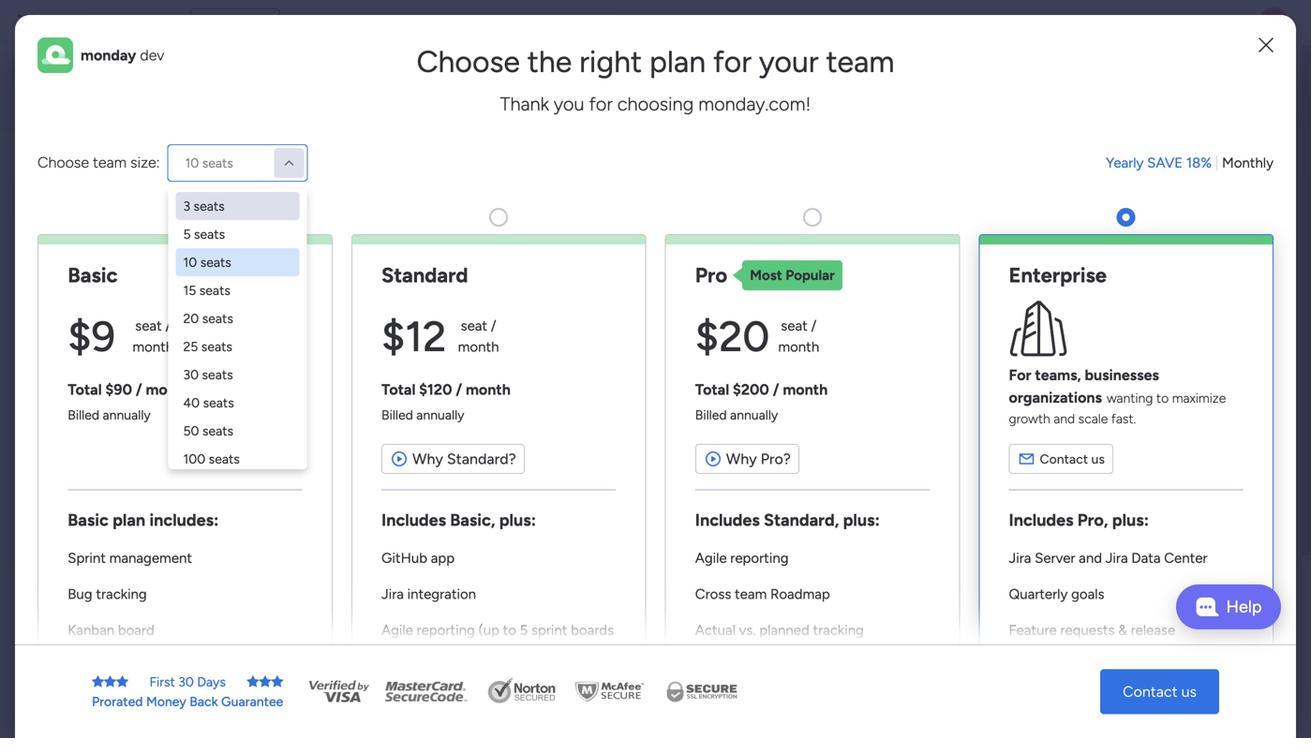 Task type: describe. For each thing, give the bounding box(es) containing it.
0 vertical spatial profile
[[1148, 143, 1197, 164]]

seats right 15
[[200, 283, 231, 299]]

complete for complete your profile
[[1031, 143, 1106, 164]]

basic for basic plan includes:
[[68, 511, 109, 531]]

includes:
[[150, 511, 219, 531]]

dev left see
[[151, 12, 179, 33]]

/ for total $200 / month billed annually
[[773, 381, 780, 399]]

manage my account button
[[573, 255, 739, 292]]

scale
[[1079, 411, 1109, 427]]

made
[[1058, 574, 1095, 592]]

why pro?
[[727, 451, 791, 468]]

seat inside the $20 seat / month
[[781, 318, 808, 335]]

manage my account
[[588, 264, 724, 282]]

team down $12
[[445, 374, 476, 390]]

prorated
[[92, 694, 143, 710]]

choose the right plan for your team
[[417, 44, 895, 80]]

2 horizontal spatial jira
[[1106, 550, 1129, 567]]

1 vertical spatial contact us button
[[1101, 670, 1220, 715]]

monday dev > my team > my scrum team for tasks
[[337, 374, 581, 390]]

workspace selection element
[[18, 147, 107, 171]]

18%
[[1187, 154, 1212, 171]]

month for total $90 / month billed annually
[[146, 381, 191, 399]]

boards
[[571, 623, 614, 640]]

and inside wanting to maximize growth and scale fast.
[[1054, 411, 1076, 427]]

team inside "workspace selection" element
[[68, 149, 105, 167]]

my down cross team roadmap at the right bottom
[[752, 604, 770, 620]]

15 seats
[[183, 283, 231, 299]]

40
[[183, 395, 200, 411]]

public board image left getting
[[313, 572, 334, 593]]

my right $120
[[491, 374, 509, 390]]

0 vertical spatial plan
[[650, 44, 706, 80]]

team down integration
[[445, 604, 476, 620]]

a
[[664, 223, 672, 241]]

choosing
[[618, 93, 694, 115]]

0 vertical spatial monday dev
[[83, 12, 179, 33]]

agile for agile reporting (up to 5 sprint boards per dashboard)
[[382, 623, 413, 640]]

monday up home button
[[83, 12, 148, 33]]

includes standard, plus:
[[696, 511, 880, 531]]

started
[[397, 573, 449, 591]]

complete your profile
[[1031, 143, 1197, 164]]

right
[[580, 44, 642, 80]]

monday down sprints
[[665, 374, 712, 390]]

monday dev > my team > my scrum team for sprints
[[665, 374, 910, 390]]

dev down the cross
[[715, 604, 737, 620]]

see
[[215, 15, 238, 30]]

home
[[43, 63, 79, 79]]

growth
[[1009, 411, 1051, 427]]

agile for agile reporting
[[696, 550, 727, 567]]

annually for $9
[[103, 407, 151, 423]]

30 seats
[[183, 367, 233, 383]]

seats right 40
[[203, 395, 234, 411]]

complete profile
[[1049, 270, 1155, 287]]

seat for $9
[[135, 318, 162, 335]]

5 seats
[[183, 226, 225, 242]]

tier options list box
[[38, 201, 1274, 739]]

mobile
[[1117, 294, 1159, 311]]

templates image image
[[1019, 405, 1267, 534]]

roadmap inside quick search results list box
[[669, 573, 734, 591]]

> up the (up
[[479, 604, 487, 620]]

quarterly
[[1009, 587, 1068, 603]]

cross
[[696, 587, 732, 603]]

seats up 15 seats on the top left
[[200, 255, 231, 271]]

teams,
[[1036, 367, 1082, 384]]

billing cycle selection group
[[1107, 153, 1274, 174]]

requests
[[1061, 623, 1115, 640]]

jira integration
[[382, 587, 476, 603]]

getting started element
[[1002, 711, 1284, 739]]

ended,
[[728, 105, 824, 144]]

your down inbox
[[488, 105, 550, 144]]

/ for total $120 / month billed annually
[[456, 381, 462, 399]]

cross team roadmap
[[696, 587, 831, 603]]

month left the 25
[[133, 339, 174, 356]]

1 vertical spatial us
[[1182, 684, 1197, 701]]

businesses
[[1085, 367, 1160, 384]]

my inside "workspace selection" element
[[43, 149, 64, 167]]

goals
[[1072, 587, 1105, 603]]

ready-
[[1014, 574, 1058, 592]]

billed for $12
[[382, 407, 413, 423]]

monday down the cross
[[665, 604, 712, 620]]

list box containing my scrum team
[[0, 221, 239, 701]]

ssl encrypted image
[[655, 678, 749, 707]]

plan inside button
[[675, 223, 703, 241]]

why standard?
[[413, 451, 516, 468]]

2 horizontal spatial and
[[1079, 550, 1103, 567]]

account
[[669, 264, 724, 282]]

0 vertical spatial 10 seats
[[185, 155, 233, 171]]

1 vertical spatial help button
[[1153, 685, 1218, 716]]

back
[[190, 694, 218, 710]]

> down $12
[[412, 374, 420, 390]]

reporting for agile reporting (up to 5 sprint boards per dashboard)
[[417, 623, 475, 640]]

guarantee
[[221, 694, 283, 710]]

first
[[150, 675, 175, 691]]

my
[[645, 264, 665, 282]]

0 horizontal spatial roadmap
[[65, 329, 121, 345]]

thank you for choosing monday.com!
[[500, 93, 811, 115]]

public board image
[[40, 423, 58, 441]]

basic plan includes:
[[68, 511, 219, 531]]

plus: for total
[[500, 511, 536, 531]]

roadmap inside pro tier selected option
[[771, 587, 831, 603]]

my right $200 at right
[[819, 374, 837, 390]]

> up planned
[[808, 604, 816, 620]]

mastercard secure code image
[[379, 678, 473, 707]]

jira for jira integration
[[382, 587, 404, 603]]

invite members image
[[1065, 13, 1084, 32]]

workspaces
[[267, 91, 347, 109]]

for
[[1009, 367, 1032, 384]]

dev down getting started
[[387, 604, 409, 620]]

annually inside total $200 / month billed annually
[[731, 407, 779, 423]]

inspired
[[1083, 676, 1137, 694]]

dev left $120
[[387, 374, 409, 390]]

basic for basic
[[68, 263, 118, 288]]

0 vertical spatial help button
[[1177, 585, 1282, 630]]

team up planned
[[773, 604, 804, 620]]

boards,
[[453, 71, 503, 89]]

trial
[[610, 105, 662, 144]]

my down 'jira integration'
[[423, 604, 441, 620]]

1 vertical spatial profile
[[1115, 270, 1155, 287]]

most popular
[[750, 267, 835, 284]]

invite
[[1049, 246, 1084, 263]]

my up actual vs. planned tracking
[[819, 604, 837, 620]]

help image
[[1194, 13, 1212, 32]]

yearly
[[1107, 154, 1144, 171]]

monday.com!
[[699, 93, 811, 115]]

members
[[1125, 246, 1184, 263]]

getting started
[[340, 573, 449, 591]]

2 star image from the left
[[271, 676, 283, 689]]

$120
[[419, 381, 452, 399]]

> right $200 at right
[[808, 374, 816, 390]]

my team
[[43, 149, 105, 167]]

actual
[[696, 623, 736, 640]]

planned
[[760, 623, 810, 640]]

3 star image from the left
[[116, 676, 128, 689]]

1 vertical spatial 30
[[178, 675, 194, 691]]

enterprise tier selected option
[[979, 234, 1274, 739]]

contact us inside enterprise tier selected option
[[1040, 452, 1105, 467]]

has
[[669, 105, 720, 144]]

public board image down my scrum team on the left top of page
[[40, 264, 58, 282]]

0 horizontal spatial 5
[[183, 226, 191, 242]]

seat / month for $9
[[133, 318, 174, 356]]

contact us button inside enterprise tier selected option
[[1009, 444, 1114, 474]]

your inside quickly access your recent boards, inbox and workspaces
[[372, 71, 402, 89]]

seat / month for $12
[[458, 318, 499, 356]]

search everything image
[[1152, 13, 1171, 32]]

/ left 20
[[165, 318, 171, 335]]

access
[[322, 71, 368, 89]]

choose for choose team size:
[[38, 154, 89, 172]]

1 vertical spatial 10 seats
[[183, 255, 231, 271]]

team right $200 at right
[[773, 374, 804, 390]]

1 vertical spatial help
[[1169, 691, 1202, 710]]

dashboard)
[[406, 644, 477, 661]]

upload your photo link
[[1049, 196, 1284, 217]]

app
[[431, 550, 455, 567]]

fast.
[[1112, 411, 1137, 427]]

seats right 20
[[202, 311, 233, 327]]

lottie animation image
[[0, 550, 239, 739]]

templates inside button
[[1136, 615, 1204, 633]]

explore templates
[[1083, 615, 1204, 633]]

monday right home
[[81, 46, 136, 64]]

select product image
[[17, 13, 36, 32]]

choose the right plan for your team heading
[[417, 44, 895, 80]]

basic,
[[450, 511, 496, 531]]

release
[[1131, 623, 1176, 640]]

team inside pro tier selected option
[[735, 587, 767, 603]]

tasks for public board icon below my scrum team on the left top of page
[[65, 265, 96, 281]]

learn
[[1002, 676, 1040, 694]]

plus: inside enterprise tier selected option
[[1113, 511, 1150, 531]]

enable
[[1049, 222, 1092, 239]]

50
[[183, 423, 199, 439]]

my down $12
[[423, 374, 441, 390]]

enable desktop notifications link
[[1031, 220, 1284, 241]]

your for upload
[[1098, 198, 1126, 215]]

most popular section head
[[733, 261, 843, 291]]

invite team members link
[[1049, 244, 1284, 265]]

the
[[528, 44, 572, 80]]

choose for choose a plan
[[608, 223, 660, 241]]

minutes
[[1171, 552, 1225, 569]]

quarterly goals
[[1009, 587, 1105, 603]]

25
[[183, 339, 198, 355]]

includes for total
[[382, 511, 446, 531]]

1 vertical spatial contact us
[[1123, 684, 1197, 701]]

with
[[1229, 552, 1258, 569]]

40 seats
[[183, 395, 234, 411]]

$20
[[696, 312, 770, 362]]

seats right 50
[[202, 423, 234, 439]]

dev right home
[[140, 46, 164, 64]]

3 seats
[[183, 198, 225, 214]]

norton secured image
[[480, 678, 565, 707]]

workflow
[[1090, 552, 1152, 569]]

install our mobile app
[[1049, 294, 1189, 311]]

bug
[[68, 587, 92, 603]]

my up the (up
[[491, 604, 509, 620]]

public board image left $12
[[313, 342, 334, 363]]

to inside agile reporting (up to 5 sprint boards per dashboard)
[[503, 623, 517, 640]]

month up the total $120 / month billed annually
[[458, 339, 499, 356]]

my down the $20 seat / month
[[752, 374, 770, 390]]

> up vs.
[[740, 604, 748, 620]]

first 30 days
[[150, 675, 226, 691]]



Task type: vqa. For each thing, say whether or not it's contained in the screenshot.
trial
yes



Task type: locate. For each thing, give the bounding box(es) containing it.
2 basic from the top
[[68, 511, 109, 531]]

help button down the with
[[1177, 585, 1282, 630]]

lottie animation element for my scrum team
[[0, 550, 239, 739]]

seat / month inside standard tier selected option
[[458, 318, 499, 356]]

choose inside button
[[608, 223, 660, 241]]

reporting inside pro tier selected option
[[731, 550, 789, 567]]

3
[[183, 198, 190, 214]]

1 horizontal spatial pro
[[696, 263, 728, 288]]

2 plus: from the left
[[844, 511, 880, 531]]

1 horizontal spatial annually
[[417, 407, 465, 423]]

> right $120
[[479, 374, 487, 390]]

30
[[183, 367, 199, 383], [178, 675, 194, 691]]

1 horizontal spatial tasks
[[340, 344, 378, 361]]

seat left 20
[[135, 318, 162, 335]]

1 vertical spatial templates
[[1136, 615, 1204, 633]]

choose for choose the right plan for your team
[[417, 44, 520, 80]]

why left standard?
[[413, 451, 444, 468]]

upload
[[1049, 198, 1094, 215]]

10 up 3
[[185, 155, 199, 171]]

data
[[1132, 550, 1161, 567]]

app
[[1162, 294, 1189, 311]]

complete for complete profile
[[1049, 270, 1112, 287]]

includes pro, plus:
[[1009, 511, 1150, 531]]

total $200 / month billed annually
[[696, 381, 828, 423]]

2 vertical spatial choose
[[608, 223, 660, 241]]

plus: inside pro tier selected option
[[844, 511, 880, 531]]

0 vertical spatial agile
[[696, 550, 727, 567]]

monthly option
[[1223, 153, 1274, 174]]

chat bot icon image
[[1196, 598, 1220, 617]]

0 horizontal spatial plus:
[[500, 511, 536, 531]]

popular
[[786, 267, 835, 284]]

templates right explore
[[1136, 615, 1204, 633]]

seat / month right $12
[[458, 318, 499, 356]]

/ right "$90"
[[136, 381, 142, 399]]

monday dev > my team > my scrum team down $12
[[337, 374, 581, 390]]

and up you
[[548, 71, 573, 89]]

4 star image from the left
[[259, 676, 271, 689]]

plan inside basic tier selected option
[[113, 511, 146, 531]]

complete up install
[[1049, 270, 1112, 287]]

your pro trial has ended,
[[488, 105, 824, 144]]

why inside why standard? button
[[413, 451, 444, 468]]

plus: right pro,
[[1113, 511, 1150, 531]]

seat inside standard tier selected option
[[461, 318, 488, 335]]

/ inside total $200 / month billed annually
[[773, 381, 780, 399]]

0 vertical spatial lottie animation element
[[598, 45, 1125, 116]]

public board image left sprints
[[641, 342, 662, 363]]

/ for $20 seat / month
[[812, 318, 817, 335]]

and inside quickly access your recent boards, inbox and workspaces
[[548, 71, 573, 89]]

dapulse x slim image
[[1256, 136, 1278, 158]]

/ for total $90 / month billed annually
[[136, 381, 142, 399]]

1 vertical spatial tasks
[[340, 344, 378, 361]]

circle o image inside the enable desktop notifications link
[[1031, 224, 1043, 238]]

1 horizontal spatial management
[[1009, 644, 1092, 661]]

monday dev > my team > my scrum team down integration
[[337, 604, 581, 620]]

0 vertical spatial tracking
[[96, 587, 147, 603]]

$200
[[733, 381, 770, 399]]

choose a plan button
[[593, 213, 718, 251]]

includes inside standard tier selected option
[[382, 511, 446, 531]]

to
[[1157, 391, 1170, 407], [503, 623, 517, 640]]

1 vertical spatial agile
[[382, 623, 413, 640]]

2 horizontal spatial your
[[1057, 552, 1086, 569]]

star image
[[247, 676, 259, 689], [271, 676, 283, 689]]

billed inside total $90 / month billed annually
[[68, 407, 99, 423]]

your up monday.com!
[[759, 44, 819, 80]]

monday dev right home
[[81, 46, 164, 64]]

month for $20 seat / month
[[779, 339, 820, 356]]

1 horizontal spatial seat
[[461, 318, 488, 335]]

reporting for agile reporting
[[731, 550, 789, 567]]

0 vertical spatial choose
[[417, 44, 520, 80]]

month inside total $90 / month billed annually
[[146, 381, 191, 399]]

my up my scrum team on the left top of page
[[43, 149, 64, 167]]

notifications
[[1151, 222, 1233, 239]]

0 horizontal spatial &
[[1044, 676, 1053, 694]]

1 plus: from the left
[[500, 511, 536, 531]]

0 horizontal spatial us
[[1092, 452, 1105, 467]]

to right wanting
[[1157, 391, 1170, 407]]

month up 50
[[146, 381, 191, 399]]

agile up 'per'
[[382, 623, 413, 640]]

billed for $9
[[68, 407, 99, 423]]

annually inside the total $120 / month billed annually
[[417, 407, 465, 423]]

0 vertical spatial 10
[[185, 155, 199, 171]]

why for total
[[413, 451, 444, 468]]

1 horizontal spatial choose
[[417, 44, 520, 80]]

2 horizontal spatial total
[[696, 381, 730, 399]]

bug tracking
[[68, 587, 147, 603]]

/ right $200 at right
[[773, 381, 780, 399]]

your inside boost your workflow in minutes with ready-made templates
[[1057, 552, 1086, 569]]

plan up thank you for choosing monday.com!
[[650, 44, 706, 80]]

month inside the total $120 / month billed annually
[[466, 381, 511, 399]]

feature requests & release management
[[1009, 623, 1176, 661]]

2 billed from the left
[[382, 407, 413, 423]]

monday dev > my team > my scrum team down the $20 seat / month
[[665, 374, 910, 390]]

maximize
[[1173, 391, 1227, 407]]

choose up 'thank'
[[417, 44, 520, 80]]

monday dev > my team > my scrum team
[[337, 374, 581, 390], [665, 374, 910, 390], [337, 604, 581, 620], [665, 604, 910, 620]]

10 seats up 3 seats
[[185, 155, 233, 171]]

1 horizontal spatial tracking
[[813, 623, 864, 640]]

2 vertical spatial plan
[[113, 511, 146, 531]]

/ right $120
[[456, 381, 462, 399]]

includes for $20
[[696, 511, 760, 531]]

organizations
[[1009, 389, 1103, 407]]

0 horizontal spatial jira
[[382, 587, 404, 603]]

0 horizontal spatial lottie animation element
[[0, 550, 239, 739]]

lottie animation element for quickly access your recent boards, inbox and workspaces
[[598, 45, 1125, 116]]

2 seat from the left
[[461, 318, 488, 335]]

0 vertical spatial us
[[1092, 452, 1105, 467]]

why
[[413, 451, 444, 468], [727, 451, 757, 468]]

0 horizontal spatial why
[[413, 451, 444, 468]]

> down 'jira integration'
[[412, 604, 420, 620]]

plus: inside standard tier selected option
[[500, 511, 536, 531]]

complete up upload
[[1031, 143, 1106, 164]]

1 vertical spatial 10
[[183, 255, 197, 271]]

0 horizontal spatial your
[[372, 71, 402, 89]]

roadmap up planned
[[771, 587, 831, 603]]

pro inside pro tier selected option
[[696, 263, 728, 288]]

20 seats
[[183, 311, 233, 327]]

0 vertical spatial pro
[[558, 105, 602, 144]]

1 horizontal spatial &
[[1119, 623, 1128, 640]]

0 vertical spatial 30
[[183, 367, 199, 383]]

1 horizontal spatial contact
[[1123, 684, 1178, 701]]

size:
[[130, 154, 160, 172]]

1 includes from the left
[[382, 511, 446, 531]]

choose left the a
[[608, 223, 660, 241]]

0 horizontal spatial contact
[[1040, 452, 1089, 467]]

per
[[382, 644, 402, 661]]

monday
[[83, 12, 148, 33], [81, 46, 136, 64], [337, 374, 384, 390], [665, 374, 712, 390], [337, 604, 384, 620], [665, 604, 712, 620]]

to right the (up
[[503, 623, 517, 640]]

0 vertical spatial templates
[[1099, 574, 1166, 592]]

seats right 3
[[194, 198, 225, 214]]

0 vertical spatial and
[[548, 71, 573, 89]]

team
[[68, 149, 105, 167], [1088, 246, 1122, 263], [445, 374, 476, 390], [773, 374, 804, 390], [445, 604, 476, 620], [773, 604, 804, 620]]

and down organizations
[[1054, 411, 1076, 427]]

5 inside agile reporting (up to 5 sprint boards per dashboard)
[[520, 623, 528, 640]]

includes inside enterprise tier selected option
[[1009, 511, 1074, 531]]

scrum for tasks
[[512, 374, 548, 390]]

seats up 40 seats
[[202, 367, 233, 383]]

annually down $200 at right
[[731, 407, 779, 423]]

circle o image
[[1031, 224, 1043, 238], [1031, 296, 1043, 310]]

1 annually from the left
[[103, 407, 151, 423]]

0 horizontal spatial pro
[[558, 105, 602, 144]]

install
[[1049, 294, 1086, 311]]

month for total $120 / month billed annually
[[466, 381, 511, 399]]

> down $20
[[740, 374, 748, 390]]

50 seats
[[183, 423, 234, 439]]

0 vertical spatial &
[[1119, 623, 1128, 640]]

0 vertical spatial management
[[109, 550, 192, 567]]

seat / month
[[133, 318, 174, 356], [458, 318, 499, 356]]

/ right $12
[[491, 318, 497, 335]]

standard,
[[764, 511, 840, 531]]

seat inside basic tier selected option
[[135, 318, 162, 335]]

1 vertical spatial complete
[[1049, 270, 1112, 287]]

mcafee secure image
[[572, 678, 647, 707]]

why inside why pro? button
[[727, 451, 757, 468]]

boost your workflow in minutes with ready-made templates
[[1014, 552, 1258, 592]]

0 horizontal spatial to
[[503, 623, 517, 640]]

for teams, businesses organizations
[[1009, 367, 1160, 407]]

team inside 'list box'
[[94, 233, 124, 249]]

0 horizontal spatial tasks
[[65, 265, 96, 281]]

total $120 / month billed annually
[[382, 381, 511, 423]]

circle o image for enable
[[1031, 224, 1043, 238]]

total for $12
[[382, 381, 416, 399]]

1 horizontal spatial includes
[[696, 511, 760, 531]]

seat for $12
[[461, 318, 488, 335]]

(up
[[479, 623, 500, 640]]

0 horizontal spatial contact us
[[1040, 452, 1105, 467]]

1 horizontal spatial your
[[759, 44, 819, 80]]

1 vertical spatial pro
[[696, 263, 728, 288]]

management inside feature requests & release management
[[1009, 644, 1092, 661]]

1 horizontal spatial why
[[727, 451, 757, 468]]

scrum for sprints
[[840, 374, 876, 390]]

1 horizontal spatial jira
[[1009, 550, 1032, 567]]

standard
[[382, 263, 468, 288]]

billed inside the total $120 / month billed annually
[[382, 407, 413, 423]]

dev down sprints
[[715, 374, 737, 390]]

agile inside agile reporting (up to 5 sprint boards per dashboard)
[[382, 623, 413, 640]]

seats up 3 seats
[[202, 155, 233, 171]]

jira
[[1009, 550, 1032, 567], [1106, 550, 1129, 567], [382, 587, 404, 603]]

dev
[[151, 12, 179, 33], [140, 46, 164, 64], [387, 374, 409, 390], [715, 374, 737, 390], [387, 604, 409, 620], [715, 604, 737, 620]]

1 star image from the left
[[247, 676, 259, 689]]

to inside wanting to maximize growth and scale fast.
[[1157, 391, 1170, 407]]

1 circle o image from the top
[[1031, 224, 1043, 238]]

contact us up getting started element on the right
[[1123, 684, 1197, 701]]

1 horizontal spatial star image
[[271, 676, 283, 689]]

days
[[197, 675, 226, 691]]

/ down popular
[[812, 318, 817, 335]]

includes up 'agile reporting' on the right of the page
[[696, 511, 760, 531]]

quick search results list box
[[290, 175, 957, 654]]

1 horizontal spatial and
[[1054, 411, 1076, 427]]

management inside basic tier selected option
[[109, 550, 192, 567]]

plus: for $20
[[844, 511, 880, 531]]

2 annually from the left
[[417, 407, 465, 423]]

circle o image
[[1031, 272, 1043, 286]]

seats right the 25
[[201, 339, 232, 355]]

month for total $200 / month billed annually
[[783, 381, 828, 399]]

noah lott image
[[1259, 8, 1289, 38]]

1 vertical spatial &
[[1044, 676, 1053, 694]]

seat / month inside basic tier selected option
[[133, 318, 174, 356]]

0 horizontal spatial choose
[[38, 154, 89, 172]]

notifications image
[[983, 13, 1001, 32]]

3 plus: from the left
[[1113, 511, 1150, 531]]

plus: right basic,
[[500, 511, 536, 531]]

button padding image
[[1257, 36, 1276, 54]]

retrospectives
[[65, 392, 153, 408]]

seat down most popular
[[781, 318, 808, 335]]

month right $200 at right
[[783, 381, 828, 399]]

0 vertical spatial to
[[1157, 391, 1170, 407]]

1 billed from the left
[[68, 407, 99, 423]]

/ inside total $90 / month billed annually
[[136, 381, 142, 399]]

templates down workflow
[[1099, 574, 1166, 592]]

1 vertical spatial monday dev
[[81, 46, 164, 64]]

team
[[827, 44, 895, 80], [93, 154, 127, 172], [94, 233, 124, 249], [551, 374, 581, 390], [880, 374, 910, 390], [735, 587, 767, 603], [551, 604, 581, 620], [880, 604, 910, 620]]

sprint
[[68, 550, 106, 567]]

1 seat / month from the left
[[133, 318, 174, 356]]

close recently visited image
[[290, 153, 312, 175]]

10 up 15
[[183, 255, 197, 271]]

0 vertical spatial contact
[[1040, 452, 1089, 467]]

includes up server
[[1009, 511, 1074, 531]]

1 horizontal spatial us
[[1182, 684, 1197, 701]]

kanban board
[[68, 623, 155, 640]]

1 star image from the left
[[92, 676, 104, 689]]

tracking inside basic tier selected option
[[96, 587, 147, 603]]

0 horizontal spatial reporting
[[417, 623, 475, 640]]

3 billed from the left
[[696, 407, 727, 423]]

1 basic from the top
[[68, 263, 118, 288]]

contact us button down growth
[[1009, 444, 1114, 474]]

seat / month left the 25
[[133, 318, 174, 356]]

templates
[[1099, 574, 1166, 592], [1136, 615, 1204, 633]]

0 horizontal spatial seat
[[135, 318, 162, 335]]

explore
[[1083, 615, 1133, 633]]

2 horizontal spatial seat
[[781, 318, 808, 335]]

$20 seat / month
[[696, 312, 820, 362]]

1 vertical spatial contact
[[1123, 684, 1178, 701]]

3 seat from the left
[[781, 318, 808, 335]]

1 vertical spatial for
[[589, 93, 613, 115]]

upload your photo
[[1049, 198, 1167, 215]]

1 vertical spatial lottie animation element
[[0, 550, 239, 739]]

30 up prorated money back guarantee
[[178, 675, 194, 691]]

circle o image for install
[[1031, 296, 1043, 310]]

my down "workspace selection" element
[[34, 233, 52, 249]]

for up monday.com!
[[714, 44, 752, 80]]

roadmap up "$90"
[[65, 329, 121, 345]]

help button
[[1177, 585, 1282, 630], [1153, 685, 1218, 716]]

yearly save 18%
[[1107, 154, 1212, 171]]

total inside total $90 / month billed annually
[[68, 381, 102, 399]]

jira for jira server and jira data center
[[1009, 550, 1032, 567]]

monday dev up home button
[[83, 12, 179, 33]]

2 star image from the left
[[104, 676, 116, 689]]

integration
[[408, 587, 476, 603]]

roadmap
[[65, 329, 121, 345], [669, 573, 734, 591], [771, 587, 831, 603]]

>
[[412, 374, 420, 390], [479, 374, 487, 390], [740, 374, 748, 390], [808, 374, 816, 390], [412, 604, 420, 620], [479, 604, 487, 620], [740, 604, 748, 620], [808, 604, 816, 620]]

monday down $12
[[337, 374, 384, 390]]

15
[[183, 283, 196, 299]]

1 vertical spatial reporting
[[417, 623, 475, 640]]

seats right '100'
[[209, 452, 240, 467]]

standard tier selected option
[[351, 234, 647, 739]]

3 annually from the left
[[731, 407, 779, 423]]

tasks inside quick search results list box
[[340, 344, 378, 361]]

jira up the ready-
[[1009, 550, 1032, 567]]

1 horizontal spatial agile
[[696, 550, 727, 567]]

team up the complete profile
[[1088, 246, 1122, 263]]

month inside total $200 / month billed annually
[[783, 381, 828, 399]]

us down scale
[[1092, 452, 1105, 467]]

2 circle o image from the top
[[1031, 296, 1043, 310]]

why for $20
[[727, 451, 757, 468]]

1 vertical spatial basic
[[68, 511, 109, 531]]

verified by visa image
[[306, 678, 372, 707]]

1 horizontal spatial plus:
[[844, 511, 880, 531]]

get
[[1057, 676, 1080, 694]]

0 vertical spatial contact us
[[1040, 452, 1105, 467]]

public board image left the cross
[[641, 572, 662, 593]]

templates inside boost your workflow in minutes with ready-made templates
[[1099, 574, 1166, 592]]

2 vertical spatial and
[[1079, 550, 1103, 567]]

scrum
[[55, 233, 91, 249], [512, 374, 548, 390], [840, 374, 876, 390], [512, 604, 548, 620], [840, 604, 876, 620]]

/ inside the total $120 / month billed annually
[[456, 381, 462, 399]]

lottie animation element
[[598, 45, 1125, 116], [0, 550, 239, 739]]

2 why from the left
[[727, 451, 757, 468]]

10 seats up 15 seats on the top left
[[183, 255, 231, 271]]

circle o image down circle o icon
[[1031, 296, 1043, 310]]

choose up my scrum team on the left top of page
[[38, 154, 89, 172]]

circle o image inside the install our mobile app link
[[1031, 296, 1043, 310]]

contact us
[[1040, 452, 1105, 467], [1123, 684, 1197, 701]]

1 vertical spatial plan
[[675, 223, 703, 241]]

3 total from the left
[[696, 381, 730, 399]]

wanting to maximize growth and scale fast.
[[1009, 391, 1227, 427]]

profile
[[1148, 143, 1197, 164], [1115, 270, 1155, 287]]

recent
[[406, 71, 450, 89]]

total $90 / month billed annually
[[68, 381, 191, 423]]

list box
[[0, 221, 239, 701]]

annually inside total $90 / month billed annually
[[103, 407, 151, 423]]

seats down 3 seats
[[194, 226, 225, 242]]

3 includes from the left
[[1009, 511, 1074, 531]]

2 horizontal spatial choose
[[608, 223, 660, 241]]

save
[[1148, 154, 1184, 171]]

agile inside pro tier selected option
[[696, 550, 727, 567]]

seats
[[202, 155, 233, 171], [194, 198, 225, 214], [194, 226, 225, 242], [200, 255, 231, 271], [200, 283, 231, 299], [202, 311, 233, 327], [201, 339, 232, 355], [202, 367, 233, 383], [203, 395, 234, 411], [202, 423, 234, 439], [209, 452, 240, 467]]

contact inside enterprise tier selected option
[[1040, 452, 1089, 467]]

monday dev > my team > my scrum team for roadmap
[[665, 604, 910, 620]]

2 total from the left
[[382, 381, 416, 399]]

yearly save 18% option
[[1107, 153, 1212, 174]]

1 horizontal spatial to
[[1157, 391, 1170, 407]]

management down the feature
[[1009, 644, 1092, 661]]

tasks for public board icon left of $12
[[340, 344, 378, 361]]

total inside the total $120 / month billed annually
[[382, 381, 416, 399]]

0 horizontal spatial for
[[589, 93, 613, 115]]

2 includes from the left
[[696, 511, 760, 531]]

board
[[118, 623, 155, 640]]

tasks left $12
[[340, 344, 378, 361]]

month inside the $20 seat / month
[[779, 339, 820, 356]]

jira inside standard tier selected option
[[382, 587, 404, 603]]

includes inside pro tier selected option
[[696, 511, 760, 531]]

2 horizontal spatial billed
[[696, 407, 727, 423]]

2 horizontal spatial plus:
[[1113, 511, 1150, 531]]

20
[[183, 311, 199, 327]]

scrum for roadmap
[[840, 604, 876, 620]]

pro?
[[761, 451, 791, 468]]

includes up github app
[[382, 511, 446, 531]]

tracking inside pro tier selected option
[[813, 623, 864, 640]]

apps image
[[1107, 13, 1125, 32]]

0 horizontal spatial billed
[[68, 407, 99, 423]]

choose
[[417, 44, 520, 80], [38, 154, 89, 172], [608, 223, 660, 241]]

0 vertical spatial help
[[1227, 597, 1263, 617]]

1 horizontal spatial reporting
[[731, 550, 789, 567]]

prorated money back guarantee
[[92, 694, 283, 710]]

0 vertical spatial basic
[[68, 263, 118, 288]]

5 left 'sprint'
[[520, 623, 528, 640]]

1 horizontal spatial contact us
[[1123, 684, 1197, 701]]

1 horizontal spatial for
[[714, 44, 752, 80]]

month right $120
[[466, 381, 511, 399]]

star image
[[92, 676, 104, 689], [104, 676, 116, 689], [116, 676, 128, 689], [259, 676, 271, 689]]

pro tier selected option
[[665, 234, 960, 739]]

us inside enterprise tier selected option
[[1092, 452, 1105, 467]]

0 horizontal spatial annually
[[103, 407, 151, 423]]

0 vertical spatial contact us button
[[1009, 444, 1114, 474]]

2 horizontal spatial includes
[[1009, 511, 1074, 531]]

total left $200 at right
[[696, 381, 730, 399]]

month up total $200 / month billed annually
[[779, 339, 820, 356]]

2 seat / month from the left
[[458, 318, 499, 356]]

1 vertical spatial tracking
[[813, 623, 864, 640]]

reporting up cross team roadmap at the right bottom
[[731, 550, 789, 567]]

reporting inside agile reporting (up to 5 sprint boards per dashboard)
[[417, 623, 475, 640]]

agile
[[696, 550, 727, 567], [382, 623, 413, 640]]

your for complete
[[1110, 143, 1144, 164]]

public board image
[[40, 264, 58, 282], [313, 342, 334, 363], [641, 342, 662, 363], [313, 572, 334, 593], [641, 572, 662, 593]]

inbox image
[[1024, 13, 1043, 32]]

0 horizontal spatial star image
[[247, 676, 259, 689]]

monday down getting
[[337, 604, 384, 620]]

billed inside total $200 / month billed annually
[[696, 407, 727, 423]]

plan up sprint management
[[113, 511, 146, 531]]

option
[[0, 224, 239, 228]]

/ inside the $20 seat / month
[[812, 318, 817, 335]]

1 total from the left
[[68, 381, 102, 399]]

your left save
[[1110, 143, 1144, 164]]

total inside total $200 / month billed annually
[[696, 381, 730, 399]]

tracking down sprint management
[[96, 587, 147, 603]]

server
[[1035, 550, 1076, 567]]

0 horizontal spatial includes
[[382, 511, 446, 531]]

your inside upload your photo link
[[1098, 198, 1126, 215]]

vs.
[[739, 623, 756, 640]]

billed
[[68, 407, 99, 423], [382, 407, 413, 423], [696, 407, 727, 423]]

& inside feature requests & release management
[[1119, 623, 1128, 640]]

my scrum team
[[34, 233, 124, 249]]

0 horizontal spatial total
[[68, 381, 102, 399]]

1 vertical spatial to
[[503, 623, 517, 640]]

thank
[[500, 93, 549, 115]]

1 horizontal spatial billed
[[382, 407, 413, 423]]

inbox
[[507, 71, 544, 89]]

jira down github
[[382, 587, 404, 603]]

management down basic plan includes:
[[109, 550, 192, 567]]

total for $9
[[68, 381, 102, 399]]

1 why from the left
[[413, 451, 444, 468]]

annually for $12
[[417, 407, 465, 423]]

1 seat from the left
[[135, 318, 162, 335]]

&
[[1119, 623, 1128, 640], [1044, 676, 1053, 694]]

0 horizontal spatial seat / month
[[133, 318, 174, 356]]

basic tier selected option
[[38, 234, 333, 739]]



